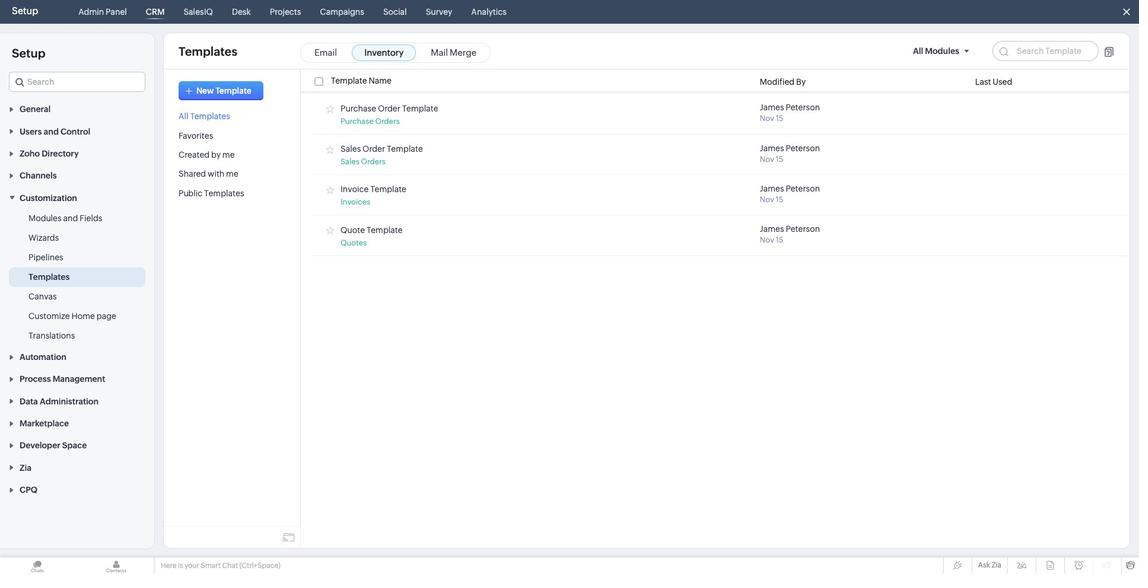 Task type: locate. For each thing, give the bounding box(es) containing it.
projects
[[270, 7, 301, 17]]

social link
[[378, 0, 412, 24]]

analytics
[[471, 7, 507, 17]]

here
[[161, 562, 177, 570]]

chat
[[222, 562, 238, 570]]

is
[[178, 562, 183, 570]]

crm
[[146, 7, 165, 17]]

your
[[185, 562, 199, 570]]

ask
[[978, 561, 990, 570]]

salesiq
[[184, 7, 213, 17]]

social
[[383, 7, 407, 17]]

analytics link
[[467, 0, 511, 24]]

desk link
[[227, 0, 256, 24]]

(ctrl+space)
[[239, 562, 281, 570]]

crm link
[[141, 0, 169, 24]]

survey link
[[421, 0, 457, 24]]

campaigns
[[320, 7, 364, 17]]

zia
[[992, 561, 1002, 570]]

panel
[[106, 7, 127, 17]]

here is your smart chat (ctrl+space)
[[161, 562, 281, 570]]

salesiq link
[[179, 0, 218, 24]]

admin panel
[[79, 7, 127, 17]]



Task type: describe. For each thing, give the bounding box(es) containing it.
desk
[[232, 7, 251, 17]]

smart
[[201, 562, 221, 570]]

campaigns link
[[315, 0, 369, 24]]

setup
[[12, 5, 38, 17]]

projects link
[[265, 0, 306, 24]]

contacts image
[[79, 558, 154, 574]]

ask zia
[[978, 561, 1002, 570]]

admin
[[79, 7, 104, 17]]

chats image
[[0, 558, 75, 574]]

survey
[[426, 7, 452, 17]]

admin panel link
[[74, 0, 132, 24]]



Task type: vqa. For each thing, say whether or not it's contained in the screenshot.
Admin Panel link
yes



